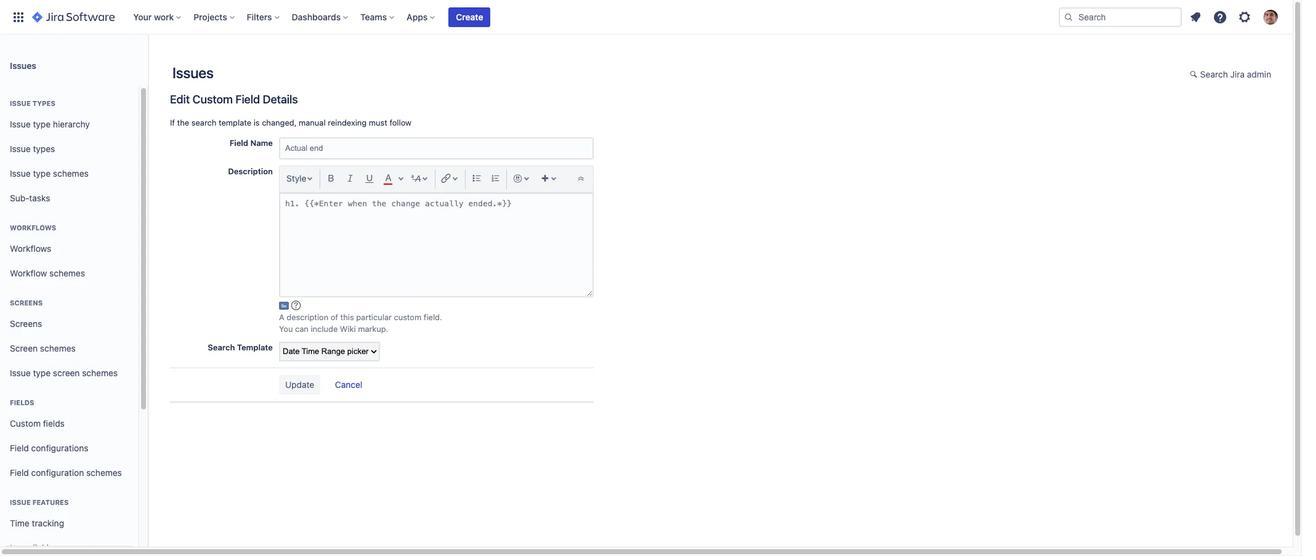 Task type: vqa. For each thing, say whether or not it's contained in the screenshot.
"Select" for Select Issue Type
no



Task type: describe. For each thing, give the bounding box(es) containing it.
fields group
[[5, 386, 134, 489]]

issue types link
[[5, 137, 134, 161]]

your work button
[[130, 7, 186, 27]]

issue for issue type hierarchy
[[10, 119, 31, 129]]

0 vertical spatial custom
[[193, 92, 233, 106]]

workflow schemes
[[10, 268, 85, 278]]

if the search template is changed, manual reindexing must follow
[[170, 118, 412, 128]]

custom
[[394, 312, 422, 322]]

field name
[[230, 138, 273, 148]]

custom inside fields group
[[10, 418, 41, 429]]

cancel link
[[329, 376, 369, 396]]

projects button
[[190, 7, 239, 27]]

style link
[[283, 169, 318, 189]]

jira
[[1231, 69, 1245, 79]]

create
[[456, 11, 483, 22]]

apps button
[[403, 7, 440, 27]]

type for hierarchy
[[33, 119, 51, 129]]

help image
[[1213, 10, 1228, 24]]

screen schemes link
[[5, 336, 134, 361]]

description
[[228, 166, 273, 176]]

dashboards button
[[288, 7, 353, 27]]

search
[[191, 118, 217, 128]]

fields
[[43, 418, 65, 429]]

Search field
[[1059, 7, 1182, 27]]

search jira admin
[[1201, 69, 1272, 79]]

workflows for workflows link
[[10, 243, 51, 254]]

types
[[33, 143, 55, 154]]

issue for issue type schemes
[[10, 168, 31, 178]]

configurations
[[31, 443, 88, 453]]

projects
[[194, 11, 227, 22]]

issue linking
[[10, 543, 59, 553]]

Enter when the change actually ended. text field
[[279, 193, 594, 297]]

create button
[[449, 7, 491, 27]]

is
[[254, 118, 260, 128]]

must
[[369, 118, 387, 128]]

changed,
[[262, 118, 297, 128]]

field.
[[424, 312, 442, 322]]

template
[[219, 118, 251, 128]]

schemes up "issue type screen schemes"
[[40, 343, 76, 353]]

filters
[[247, 11, 272, 22]]

field configurations
[[10, 443, 88, 453]]

admin
[[1247, 69, 1272, 79]]

you
[[279, 324, 293, 334]]

cancel
[[335, 380, 362, 390]]

search image
[[1064, 12, 1074, 22]]

1 horizontal spatial issues
[[173, 64, 214, 81]]

template
[[237, 343, 273, 352]]

manual
[[299, 118, 326, 128]]

can
[[295, 324, 309, 334]]

schemes right screen
[[82, 368, 118, 378]]

filters button
[[243, 7, 284, 27]]

wiki
[[340, 324, 356, 334]]

issue type schemes link
[[5, 161, 134, 186]]

custom fields link
[[5, 412, 134, 436]]

particular
[[356, 312, 392, 322]]

issue for issue type screen schemes
[[10, 368, 31, 378]]

time tracking
[[10, 518, 64, 528]]

field configurations link
[[5, 436, 134, 461]]

tracking
[[32, 518, 64, 528]]

configuration
[[31, 467, 84, 478]]

notifications image
[[1189, 10, 1203, 24]]

issue type hierarchy link
[[5, 112, 134, 137]]

details
[[263, 92, 298, 106]]

tasks
[[29, 193, 50, 203]]



Task type: locate. For each thing, give the bounding box(es) containing it.
issue left "types"
[[10, 99, 31, 107]]

screen
[[53, 368, 80, 378]]

apps
[[407, 11, 428, 22]]

fields
[[10, 399, 34, 407]]

search left template
[[208, 343, 235, 352]]

issue up time
[[10, 498, 31, 506]]

2 type from the top
[[33, 168, 51, 178]]

screens up screen
[[10, 318, 42, 329]]

work
[[154, 11, 174, 22]]

screen schemes
[[10, 343, 76, 353]]

issues up "edit"
[[173, 64, 214, 81]]

4 issue from the top
[[10, 168, 31, 178]]

field for configuration
[[10, 467, 29, 478]]

1 vertical spatial search
[[208, 343, 235, 352]]

None text field
[[279, 137, 594, 159]]

type for screen
[[33, 368, 51, 378]]

schemes down field configurations link on the bottom left of page
[[86, 467, 122, 478]]

workflow
[[10, 268, 47, 278]]

appswitcher icon image
[[11, 10, 26, 24]]

sub-tasks link
[[5, 186, 134, 211]]

field configuration schemes
[[10, 467, 122, 478]]

field up is
[[235, 92, 260, 106]]

teams button
[[357, 7, 399, 27]]

workflows up workflow
[[10, 243, 51, 254]]

schemes inside workflows group
[[49, 268, 85, 278]]

teams
[[361, 11, 387, 22]]

search for search template
[[208, 343, 235, 352]]

follow
[[390, 118, 412, 128]]

1 workflows from the top
[[10, 224, 56, 232]]

issue types
[[10, 99, 55, 107]]

workflows down sub-tasks in the left of the page
[[10, 224, 56, 232]]

2 vertical spatial type
[[33, 368, 51, 378]]

workflows group
[[5, 211, 134, 290]]

0 horizontal spatial custom
[[10, 418, 41, 429]]

screens for screens link
[[10, 318, 42, 329]]

screens for "screens" group
[[10, 299, 43, 307]]

field up issue features
[[10, 467, 29, 478]]

schemes inside "link"
[[86, 467, 122, 478]]

of
[[331, 312, 338, 322]]

issue left types
[[10, 143, 31, 154]]

1 horizontal spatial search
[[1201, 69, 1228, 79]]

custom down fields
[[10, 418, 41, 429]]

reindexing
[[328, 118, 367, 128]]

0 vertical spatial screens
[[10, 299, 43, 307]]

type inside "screens" group
[[33, 368, 51, 378]]

issue down screen
[[10, 368, 31, 378]]

the
[[177, 118, 189, 128]]

1 issue from the top
[[10, 99, 31, 107]]

field for configurations
[[10, 443, 29, 453]]

issue type screen schemes
[[10, 368, 118, 378]]

issue for issue types
[[10, 99, 31, 107]]

issue type schemes
[[10, 168, 89, 178]]

1 vertical spatial type
[[33, 168, 51, 178]]

features
[[33, 498, 69, 506]]

sub-tasks
[[10, 193, 50, 203]]

types
[[33, 99, 55, 107]]

0 vertical spatial workflows
[[10, 224, 56, 232]]

1 vertical spatial workflows
[[10, 243, 51, 254]]

workflows link
[[5, 237, 134, 261]]

2 screens from the top
[[10, 318, 42, 329]]

screens link
[[5, 312, 134, 336]]

issues
[[10, 60, 36, 71], [173, 64, 214, 81]]

field inside field configuration schemes "link"
[[10, 467, 29, 478]]

7 issue from the top
[[10, 543, 31, 553]]

include
[[311, 324, 338, 334]]

schemes inside issue types group
[[53, 168, 89, 178]]

issue types group
[[5, 86, 134, 214]]

banner
[[0, 0, 1293, 35]]

get local help about wiki markup help image
[[291, 301, 301, 311]]

2 workflows from the top
[[10, 243, 51, 254]]

0 vertical spatial search
[[1201, 69, 1228, 79]]

search template
[[208, 343, 273, 352]]

screens
[[10, 299, 43, 307], [10, 318, 42, 329]]

settings image
[[1238, 10, 1253, 24]]

issue for issue linking
[[10, 543, 31, 553]]

schemes
[[53, 168, 89, 178], [49, 268, 85, 278], [40, 343, 76, 353], [82, 368, 118, 378], [86, 467, 122, 478]]

issue features
[[10, 498, 69, 506]]

2 issue from the top
[[10, 119, 31, 129]]

field for name
[[230, 138, 248, 148]]

schemes down workflows link
[[49, 268, 85, 278]]

small image
[[1190, 70, 1200, 79]]

linking
[[33, 543, 59, 553]]

workflows
[[10, 224, 56, 232], [10, 243, 51, 254]]

your work
[[133, 11, 174, 22]]

type for schemes
[[33, 168, 51, 178]]

1 vertical spatial custom
[[10, 418, 41, 429]]

0 horizontal spatial search
[[208, 343, 235, 352]]

field inside field configurations link
[[10, 443, 29, 453]]

type
[[33, 119, 51, 129], [33, 168, 51, 178], [33, 368, 51, 378]]

hierarchy
[[53, 119, 90, 129]]

field
[[235, 92, 260, 106], [230, 138, 248, 148], [10, 443, 29, 453], [10, 467, 29, 478]]

field configuration schemes link
[[5, 461, 134, 486]]

markup.
[[358, 324, 388, 334]]

type up tasks
[[33, 168, 51, 178]]

screens down workflow
[[10, 299, 43, 307]]

dashboards
[[292, 11, 341, 22]]

0 horizontal spatial issues
[[10, 60, 36, 71]]

workflows for workflows group
[[10, 224, 56, 232]]

search
[[1201, 69, 1228, 79], [208, 343, 235, 352]]

sidebar navigation image
[[134, 49, 161, 74]]

field down custom fields on the left
[[10, 443, 29, 453]]

name
[[250, 138, 273, 148]]

screen
[[10, 343, 38, 353]]

1 vertical spatial screens
[[10, 318, 42, 329]]

description
[[287, 312, 329, 322]]

search right small icon on the right
[[1201, 69, 1228, 79]]

custom up search
[[193, 92, 233, 106]]

primary element
[[7, 0, 1059, 34]]

edit
[[170, 92, 190, 106]]

banner containing your work
[[0, 0, 1293, 35]]

3 type from the top
[[33, 368, 51, 378]]

your profile and settings image
[[1264, 10, 1278, 24]]

issue down time
[[10, 543, 31, 553]]

0 vertical spatial type
[[33, 119, 51, 129]]

your
[[133, 11, 152, 22]]

custom fields
[[10, 418, 65, 429]]

issue inside 'link'
[[10, 143, 31, 154]]

5 issue from the top
[[10, 368, 31, 378]]

None submit
[[279, 375, 321, 395]]

edit custom field details
[[170, 92, 298, 106]]

3 issue from the top
[[10, 143, 31, 154]]

style
[[286, 173, 306, 184]]

issue for issue features
[[10, 498, 31, 506]]

issues up issue types
[[10, 60, 36, 71]]

issue down issue types
[[10, 119, 31, 129]]

field down the template
[[230, 138, 248, 148]]

workflow schemes link
[[5, 261, 134, 286]]

1 screens from the top
[[10, 299, 43, 307]]

time
[[10, 518, 29, 528]]

time tracking link
[[5, 511, 134, 536]]

schemes down issue types 'link'
[[53, 168, 89, 178]]

1 type from the top
[[33, 119, 51, 129]]

type down "types"
[[33, 119, 51, 129]]

a description of this particular custom field. you can include wiki markup.
[[279, 312, 442, 334]]

issue features group
[[5, 486, 134, 556]]

issue type screen schemes link
[[5, 361, 134, 386]]

custom
[[193, 92, 233, 106], [10, 418, 41, 429]]

1 horizontal spatial custom
[[193, 92, 233, 106]]

search jira admin link
[[1184, 65, 1278, 85]]

this
[[340, 312, 354, 322]]

issue inside "screens" group
[[10, 368, 31, 378]]

type left screen
[[33, 368, 51, 378]]

issue types
[[10, 143, 55, 154]]

if
[[170, 118, 175, 128]]

sub-
[[10, 193, 29, 203]]

jira software image
[[32, 10, 115, 24], [32, 10, 115, 24]]

issue type hierarchy
[[10, 119, 90, 129]]

issue up sub-
[[10, 168, 31, 178]]

issue linking link
[[5, 536, 134, 556]]

screens group
[[5, 286, 134, 389]]

search for search jira admin
[[1201, 69, 1228, 79]]

6 issue from the top
[[10, 498, 31, 506]]

a
[[279, 312, 284, 322]]

issue for issue types
[[10, 143, 31, 154]]



